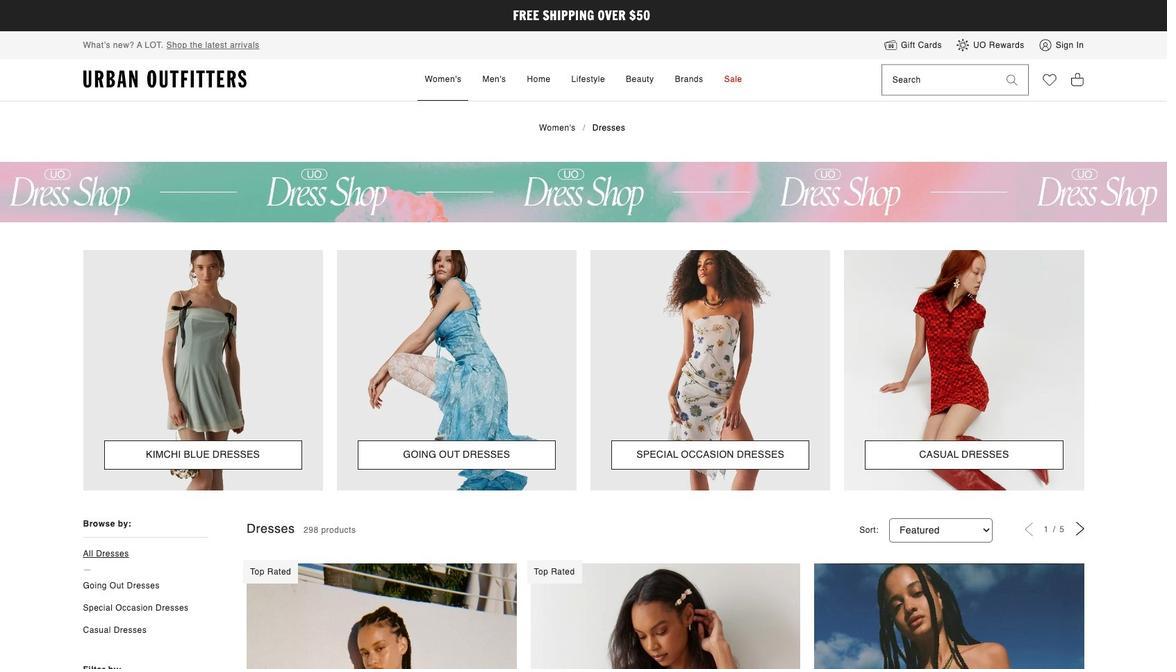Task type: vqa. For each thing, say whether or not it's contained in the screenshot.
dresses image
yes



Task type: describe. For each thing, give the bounding box(es) containing it.
urban outfitters image
[[83, 70, 246, 89]]

main navigation element
[[300, 59, 868, 101]]

party dresses image
[[337, 251, 577, 491]]

casual dresses image
[[845, 251, 1085, 491]]

event dresses image
[[591, 251, 831, 491]]

favorites image
[[1043, 73, 1057, 87]]

my shopping bag image
[[1071, 72, 1085, 87]]

Search text field
[[882, 65, 996, 95]]



Task type: locate. For each thing, give the bounding box(es) containing it.
out from under dede pointelle mini dress image
[[531, 563, 801, 669]]

None search field
[[882, 65, 996, 95]]

search image
[[1007, 74, 1018, 86]]

kimchi blue image
[[83, 251, 323, 491]]

kimchi blue ammie strapless midi dress image
[[815, 563, 1085, 669]]

dresses image
[[0, 162, 1168, 223]]

kimchi blue addison strapless mini dress image
[[247, 563, 517, 669]]



